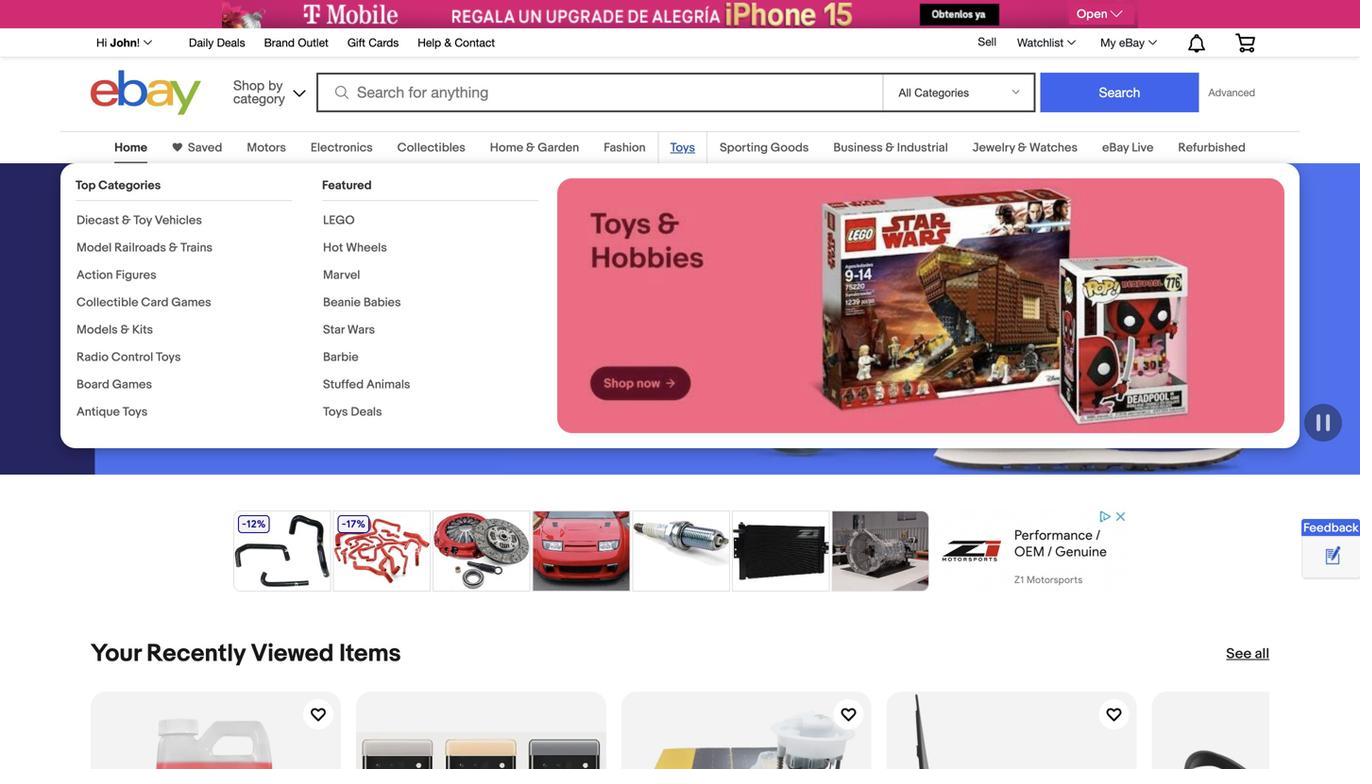 Task type: vqa. For each thing, say whether or not it's contained in the screenshot.
Search all items field
no



Task type: describe. For each thing, give the bounding box(es) containing it.
model railroads & trains
[[77, 241, 213, 256]]

hot
[[323, 241, 343, 256]]

diecast & toy vehicles link
[[77, 213, 202, 228]]

business & industrial link
[[833, 141, 948, 155]]

action
[[77, 268, 113, 283]]

home for home & garden
[[490, 141, 523, 155]]

shop by category banner
[[86, 28, 1269, 120]]

open
[[1077, 7, 1108, 21]]

help
[[418, 36, 441, 49]]

jewelry & watches link
[[973, 141, 1078, 155]]

toys deals link
[[323, 405, 382, 420]]

ebay inside "the savings continue" main content
[[1102, 141, 1129, 155]]

get them now link
[[105, 339, 273, 382]]

daily deals
[[189, 36, 245, 49]]

star
[[323, 323, 345, 338]]

advanced link
[[1199, 74, 1265, 111]]

stuffed animals
[[323, 378, 410, 392]]

toys link
[[670, 141, 695, 155]]

model
[[77, 241, 112, 256]]

figures
[[116, 268, 156, 283]]

viewed
[[251, 640, 334, 669]]

home for home
[[114, 141, 147, 155]]

featured element
[[322, 179, 538, 433]]

goods
[[771, 141, 809, 155]]

top
[[76, 179, 96, 193]]

the
[[105, 179, 165, 222]]

see
[[1226, 646, 1252, 663]]

lego link
[[323, 213, 355, 228]]

watchlist link
[[1007, 31, 1084, 54]]

your recently viewed items link
[[91, 640, 401, 669]]

toys right the fashion link
[[670, 141, 695, 155]]

antique
[[77, 405, 120, 420]]

brand outlet link
[[264, 33, 329, 54]]

business & industrial
[[833, 141, 948, 155]]

lego
[[323, 213, 355, 228]]

Search for anything text field
[[319, 75, 879, 111]]

toys deals
[[323, 405, 382, 420]]

saved link
[[182, 141, 222, 155]]

1 horizontal spatial games
[[171, 296, 211, 310]]

none submit inside shop by category banner
[[1040, 73, 1199, 112]]

wheels
[[346, 241, 387, 256]]

home & garden link
[[490, 141, 579, 155]]

gift
[[347, 36, 365, 49]]

deals
[[226, 274, 269, 295]]

& for contact
[[444, 36, 452, 49]]

watchlist
[[1017, 36, 1064, 49]]

categories
[[98, 179, 161, 193]]

hi john !
[[96, 36, 140, 49]]

gift cards
[[347, 36, 399, 49]]

radio control toys
[[77, 350, 181, 365]]

stuffed
[[323, 378, 364, 392]]

antique toys
[[77, 405, 148, 420]]

diecast
[[77, 213, 119, 228]]

hot wheels link
[[323, 241, 387, 256]]

& left trains
[[169, 241, 178, 256]]

electronics link
[[311, 141, 373, 155]]

sell
[[978, 35, 996, 48]]

by
[[268, 77, 283, 93]]

savings
[[173, 179, 301, 222]]

board games
[[77, 378, 152, 392]]

help & contact link
[[418, 33, 495, 54]]

deals for toys deals
[[351, 405, 382, 420]]

the savings continue link
[[105, 179, 377, 267]]

your recently viewed items
[[91, 640, 401, 669]]

them
[[154, 350, 192, 370]]

& for garden
[[526, 141, 535, 155]]

recently
[[147, 640, 245, 669]]

beanie babies
[[323, 296, 401, 310]]

!
[[137, 36, 140, 49]]

my
[[1100, 36, 1116, 49]]

see all link
[[1226, 645, 1269, 664]]

kits
[[132, 323, 153, 338]]

the savings continue shop exclusive deals on your favorite brands.
[[105, 179, 330, 316]]

daily deals link
[[189, 33, 245, 54]]

brand
[[264, 36, 295, 49]]

action figures
[[77, 268, 156, 283]]

barbie link
[[323, 350, 359, 365]]

toys & hobbies - shop now image
[[557, 179, 1285, 434]]

card
[[141, 296, 169, 310]]

top categories
[[76, 179, 161, 193]]

john
[[110, 36, 137, 49]]

toys down board games
[[123, 405, 148, 420]]

diecast & toy vehicles
[[77, 213, 202, 228]]

my ebay link
[[1090, 31, 1166, 54]]

motors link
[[247, 141, 286, 155]]

trains
[[180, 241, 213, 256]]

deals for daily deals
[[217, 36, 245, 49]]

your
[[91, 640, 141, 669]]

garden
[[538, 141, 579, 155]]

refurbished link
[[1178, 141, 1246, 155]]

account navigation
[[86, 28, 1269, 58]]

stuffed animals link
[[323, 378, 410, 392]]

home & garden
[[490, 141, 579, 155]]



Task type: locate. For each thing, give the bounding box(es) containing it.
now
[[196, 350, 226, 370]]

fashion link
[[604, 141, 646, 155]]

& left garden
[[526, 141, 535, 155]]

0 horizontal spatial shop
[[105, 274, 145, 295]]

1 horizontal spatial shop
[[233, 77, 265, 93]]

sporting goods link
[[720, 141, 809, 155]]

hot wheels
[[323, 241, 387, 256]]

0 vertical spatial ebay
[[1119, 36, 1145, 49]]

0 vertical spatial deals
[[217, 36, 245, 49]]

help & contact
[[418, 36, 495, 49]]

railroads
[[114, 241, 166, 256]]

contact
[[455, 36, 495, 49]]

fashion
[[604, 141, 646, 155]]

1 vertical spatial shop
[[105, 274, 145, 295]]

shop up favorite
[[105, 274, 145, 295]]

favorite
[[105, 295, 164, 316]]

model railroads & trains link
[[77, 241, 213, 256]]

get
[[122, 350, 150, 370]]

& left toy
[[122, 213, 131, 228]]

& right business at the right top of page
[[886, 141, 894, 155]]

star wars link
[[323, 323, 375, 338]]

& right jewelry
[[1018, 141, 1027, 155]]

shop by category button
[[225, 70, 310, 111]]

1 vertical spatial games
[[112, 378, 152, 392]]

exclusive
[[149, 274, 222, 295]]

sporting goods
[[720, 141, 809, 155]]

barbie
[[323, 350, 359, 365]]

& inside account "navigation"
[[444, 36, 452, 49]]

beanie
[[323, 296, 361, 310]]

1 vertical spatial ebay
[[1102, 141, 1129, 155]]

1 horizontal spatial home
[[490, 141, 523, 155]]

continue
[[105, 223, 252, 267]]

outlet
[[298, 36, 329, 49]]

refurbished
[[1178, 141, 1246, 155]]

on
[[273, 274, 292, 295]]

radio
[[77, 350, 109, 365]]

collectible card games link
[[77, 296, 211, 310]]

1 vertical spatial deals
[[351, 405, 382, 420]]

my ebay
[[1100, 36, 1145, 49]]

& for kits
[[120, 323, 129, 338]]

deals right daily
[[217, 36, 245, 49]]

toy
[[133, 213, 152, 228]]

& right the help
[[444, 36, 452, 49]]

toys inside featured element
[[323, 405, 348, 420]]

collectible card games
[[77, 296, 211, 310]]

top categories element
[[76, 179, 292, 433]]

0 vertical spatial shop
[[233, 77, 265, 93]]

shop inside the savings continue shop exclusive deals on your favorite brands.
[[105, 274, 145, 295]]

deals inside featured element
[[351, 405, 382, 420]]

jewelry & watches
[[973, 141, 1078, 155]]

advertisement region
[[222, 0, 1138, 28], [231, 509, 1129, 594]]

vehicles
[[155, 213, 202, 228]]

babies
[[363, 296, 401, 310]]

sporting
[[720, 141, 768, 155]]

deals down the stuffed animals link
[[351, 405, 382, 420]]

featured
[[322, 179, 372, 193]]

electronics
[[311, 141, 373, 155]]

0 vertical spatial advertisement region
[[222, 0, 1138, 28]]

ebay left the live
[[1102, 141, 1129, 155]]

& left kits
[[120, 323, 129, 338]]

1 horizontal spatial deals
[[351, 405, 382, 420]]

& for toy
[[122, 213, 131, 228]]

shop inside shop by category
[[233, 77, 265, 93]]

ebay
[[1119, 36, 1145, 49], [1102, 141, 1129, 155]]

cards
[[369, 36, 399, 49]]

wars
[[347, 323, 375, 338]]

sell link
[[970, 35, 1005, 48]]

deals
[[217, 36, 245, 49], [351, 405, 382, 420]]

open button
[[1069, 4, 1134, 25]]

board
[[77, 378, 109, 392]]

home left garden
[[490, 141, 523, 155]]

collectibles link
[[397, 141, 465, 155]]

marvel link
[[323, 268, 360, 283]]

0 horizontal spatial games
[[112, 378, 152, 392]]

0 vertical spatial games
[[171, 296, 211, 310]]

toys right get
[[156, 350, 181, 365]]

0 horizontal spatial deals
[[217, 36, 245, 49]]

all
[[1255, 646, 1269, 663]]

control
[[111, 350, 153, 365]]

ebay live
[[1102, 141, 1154, 155]]

action figures link
[[77, 268, 156, 283]]

advanced
[[1209, 86, 1255, 99]]

games down get
[[112, 378, 152, 392]]

shop by category
[[233, 77, 285, 106]]

items
[[339, 640, 401, 669]]

1 home from the left
[[114, 141, 147, 155]]

home up "categories" at top
[[114, 141, 147, 155]]

models
[[77, 323, 118, 338]]

None submit
[[1040, 73, 1199, 112]]

your shopping cart image
[[1235, 33, 1256, 52]]

& for industrial
[[886, 141, 894, 155]]

jewelry
[[973, 141, 1015, 155]]

deals inside daily deals link
[[217, 36, 245, 49]]

ebay inside "link"
[[1119, 36, 1145, 49]]

& for watches
[[1018, 141, 1027, 155]]

gift cards link
[[347, 33, 399, 54]]

marvel
[[323, 268, 360, 283]]

the savings continue main content
[[0, 120, 1360, 770]]

watches
[[1029, 141, 1078, 155]]

see all
[[1226, 646, 1269, 663]]

brands.
[[168, 295, 226, 316]]

0 horizontal spatial home
[[114, 141, 147, 155]]

ebay live link
[[1102, 141, 1154, 155]]

shop left by
[[233, 77, 265, 93]]

advertisement region inside "the savings continue" main content
[[231, 509, 1129, 594]]

business
[[833, 141, 883, 155]]

brand outlet
[[264, 36, 329, 49]]

toys down stuffed
[[323, 405, 348, 420]]

collectibles
[[397, 141, 465, 155]]

1 vertical spatial advertisement region
[[231, 509, 1129, 594]]

games down "exclusive"
[[171, 296, 211, 310]]

ebay right my
[[1119, 36, 1145, 49]]

motors
[[247, 141, 286, 155]]

2 home from the left
[[490, 141, 523, 155]]

toys
[[670, 141, 695, 155], [156, 350, 181, 365], [123, 405, 148, 420], [323, 405, 348, 420]]



